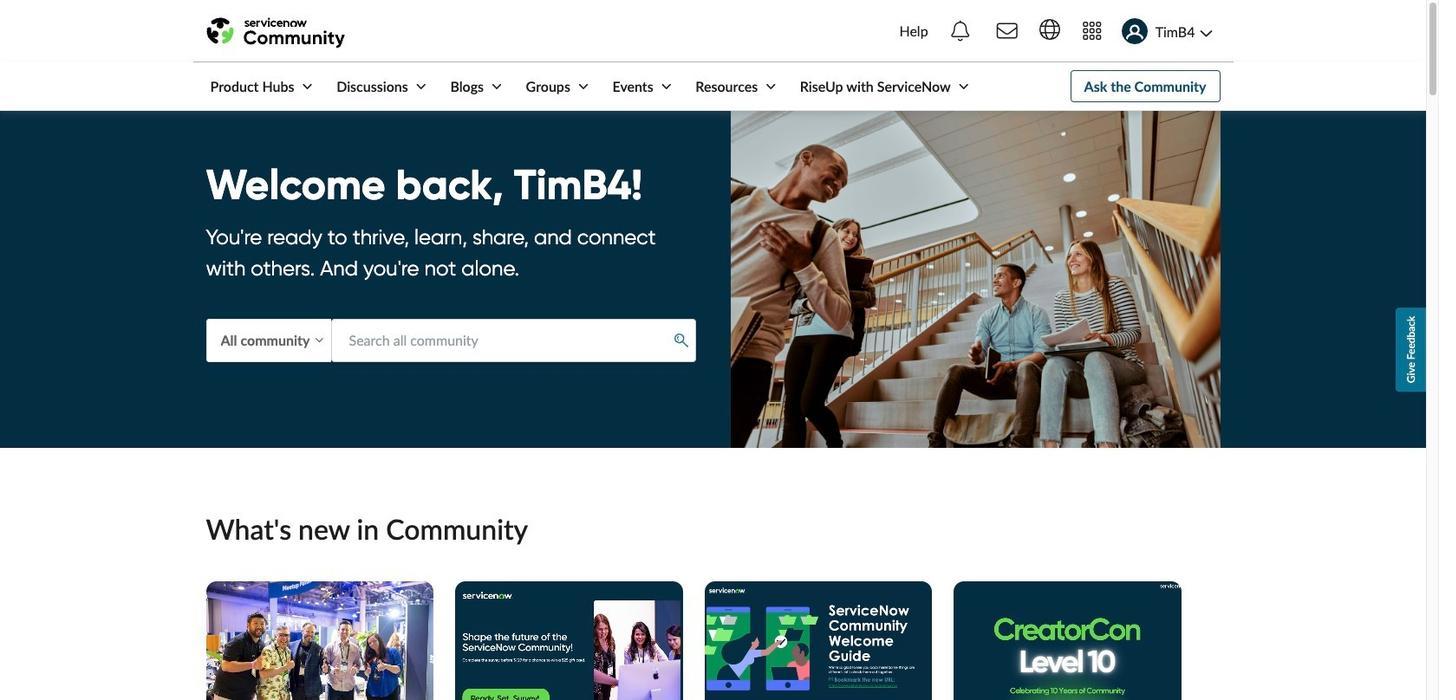 Task type: vqa. For each thing, say whether or not it's contained in the screenshot.
timb4 image
yes



Task type: locate. For each thing, give the bounding box(es) containing it.
creatorcon has reached level 10! celebrate 10 years, share your memories, and win! image
[[954, 582, 1181, 700]]

None submit
[[668, 328, 695, 353]]

Search text field
[[331, 319, 696, 362]]

menu bar
[[193, 62, 972, 110]]

welcome to our servicenow community! image
[[704, 582, 932, 700]]



Task type: describe. For each thing, give the bounding box(es) containing it.
the creatorcon community hub is open! image
[[206, 582, 433, 700]]

help shape the future of servicenow community – take our survey! image
[[455, 582, 683, 700]]

language selector image
[[1039, 19, 1060, 40]]

timb4 image
[[1121, 19, 1147, 45]]



